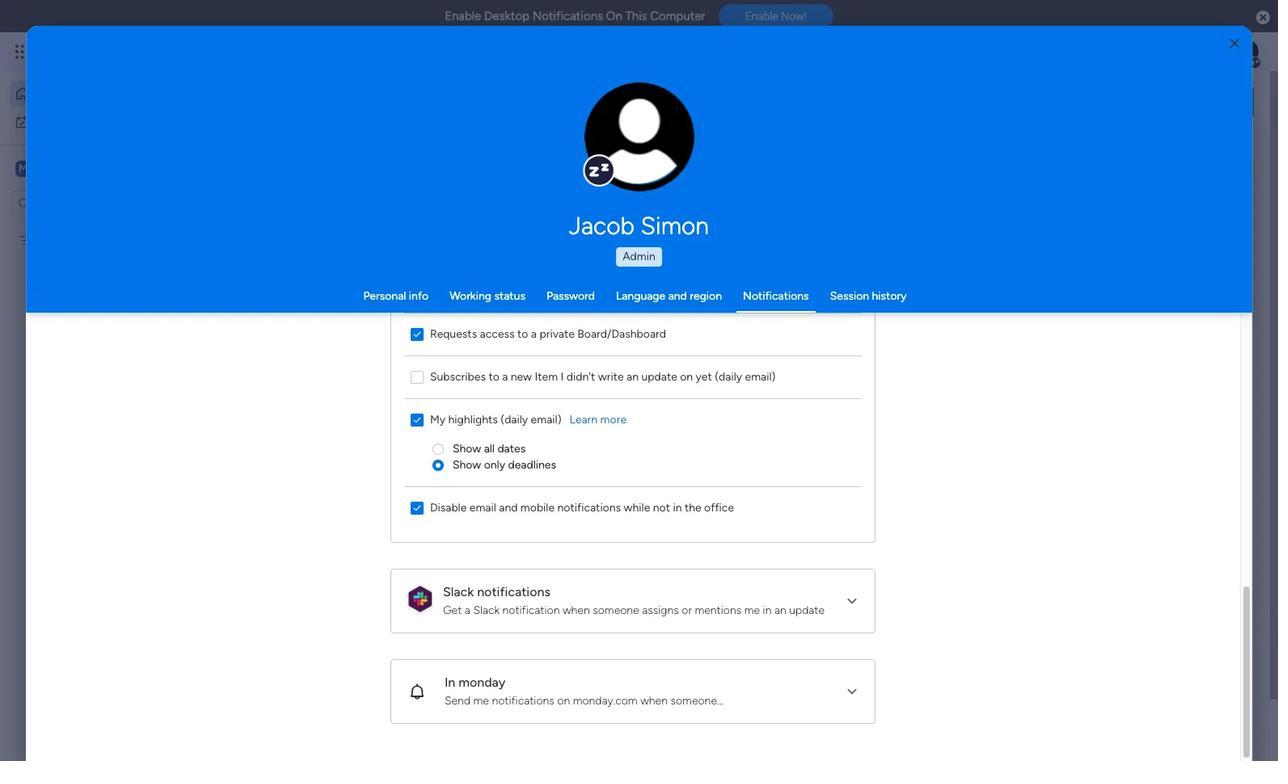 Task type: vqa. For each thing, say whether or not it's contained in the screenshot.
App
no



Task type: describe. For each thing, give the bounding box(es) containing it.
admin
[[623, 250, 656, 264]]

on inside in monday send me notifications on monday.com when someone...
[[558, 694, 570, 708]]

change
[[606, 146, 642, 158]]

Search in workspace field
[[34, 194, 135, 213]]

personal info link
[[363, 290, 429, 303]]

1 vertical spatial slack
[[474, 604, 500, 618]]

session
[[830, 290, 870, 303]]

email
[[470, 501, 497, 515]]

now!
[[782, 10, 807, 23]]

notifications for monday
[[492, 694, 555, 708]]

learn more link
[[570, 412, 627, 428]]

workspace for main workspace work management
[[362, 689, 432, 707]]

feed
[[325, 418, 356, 436]]

get
[[443, 604, 462, 618]]

1
[[420, 420, 425, 434]]

desktop
[[484, 9, 530, 23]]

jacob simon image
[[1234, 39, 1259, 65]]

learn
[[570, 413, 598, 427]]

requests access to a private board/dashboard
[[430, 327, 667, 341]]

new
[[511, 370, 532, 384]]

on
[[606, 9, 623, 23]]

1 horizontal spatial notifications
[[743, 290, 809, 303]]

disable
[[430, 501, 467, 515]]

the
[[685, 501, 702, 515]]

enable now!
[[746, 10, 807, 23]]

my highlights (daily email)
[[430, 413, 562, 427]]

mentions
[[695, 604, 742, 618]]

my for my board
[[38, 233, 54, 247]]

access
[[480, 327, 515, 341]]

update feed (inbox)
[[273, 418, 407, 436]]

this
[[626, 9, 648, 23]]

password
[[547, 290, 595, 303]]

enable for enable now!
[[746, 10, 779, 23]]

info
[[409, 290, 429, 303]]

in inside slack notifications get a slack notification when someone assigns or mentions me in an update
[[763, 604, 772, 618]]

an inside region
[[627, 370, 639, 384]]

templates image image
[[1026, 382, 1240, 493]]

add to favorites image
[[458, 328, 474, 344]]

an inside slack notifications get a slack notification when someone assigns or mentions me in an update
[[775, 604, 787, 618]]

password link
[[547, 290, 595, 303]]

enable for enable desktop notifications on this computer
[[445, 9, 482, 23]]

0 vertical spatial slack
[[443, 584, 474, 600]]

(inbox)
[[359, 418, 407, 436]]

notification
[[503, 604, 560, 618]]

slack notifications get a slack notification when someone assigns or mentions me in an update
[[443, 584, 825, 618]]

main for main workspace work management
[[327, 689, 358, 707]]

learn more
[[570, 413, 627, 427]]

work management > main workspace link
[[263, 197, 489, 379]]

management inside main workspace work management
[[375, 712, 447, 726]]

workspace selection element
[[15, 159, 135, 180]]

subscribes
[[430, 370, 486, 384]]

subscribes to a new item i didn't write an update on yet (daily email)
[[430, 370, 776, 384]]

notifications inside slack notifications get a slack notification when someone assigns or mentions me in an update
[[477, 584, 551, 600]]

profile
[[644, 146, 674, 158]]

dapulse x slim image
[[1230, 150, 1250, 169]]

work management > main workspace
[[290, 355, 479, 369]]

simon
[[641, 212, 709, 241]]

1 horizontal spatial and
[[669, 290, 687, 303]]

main workspace work management
[[327, 689, 447, 726]]

in inside region
[[673, 501, 682, 515]]

someone...
[[671, 694, 724, 708]]

my board
[[38, 233, 86, 247]]

my for my highlights (daily email)
[[430, 413, 446, 427]]

someone
[[593, 604, 640, 618]]

0 horizontal spatial notifications
[[533, 9, 603, 23]]

picture
[[623, 160, 656, 172]]

only
[[484, 458, 506, 472]]

main workspace
[[37, 161, 133, 176]]

dates
[[498, 442, 526, 456]]

personal
[[363, 290, 406, 303]]

working status
[[450, 290, 526, 303]]

workspace for main workspace
[[69, 161, 133, 176]]

item
[[535, 370, 558, 384]]

close image
[[1231, 38, 1240, 50]]

show for show only deadlines
[[453, 458, 482, 472]]

history
[[872, 290, 907, 303]]

highlights
[[449, 413, 498, 427]]

while
[[624, 501, 651, 515]]

language and region link
[[616, 290, 722, 303]]

private
[[540, 327, 575, 341]]

main for main workspace
[[37, 161, 66, 176]]

jacob
[[569, 212, 635, 241]]

>
[[387, 355, 394, 369]]

yet
[[696, 370, 713, 384]]

enable now! button
[[719, 4, 834, 29]]

my work button
[[10, 109, 174, 135]]

on inside region
[[681, 370, 693, 384]]

show for show all dates
[[453, 442, 482, 456]]

my for my work
[[36, 114, 51, 128]]

home button
[[10, 81, 174, 107]]

help center element
[[1012, 723, 1255, 762]]

in
[[445, 675, 456, 690]]



Task type: locate. For each thing, give the bounding box(es) containing it.
or
[[682, 604, 692, 618]]

me inside slack notifications get a slack notification when someone assigns or mentions me in an update
[[745, 604, 760, 618]]

enable left now!
[[746, 10, 779, 23]]

me right 'mentions'
[[745, 604, 760, 618]]

main inside workspace selection element
[[37, 161, 66, 176]]

0 vertical spatial when
[[563, 604, 590, 618]]

notifications link
[[743, 290, 809, 303]]

0 vertical spatial update
[[642, 370, 678, 384]]

mobile
[[521, 501, 555, 515]]

on left yet
[[681, 370, 693, 384]]

management
[[318, 355, 385, 369], [375, 712, 447, 726]]

0 vertical spatial and
[[669, 290, 687, 303]]

2 vertical spatial my
[[430, 413, 446, 427]]

1 vertical spatial management
[[375, 712, 447, 726]]

0 vertical spatial workspace
[[69, 161, 133, 176]]

a inside slack notifications get a slack notification when someone assigns or mentions me in an update
[[465, 604, 471, 618]]

deadlines
[[508, 458, 557, 472]]

notifications inside in monday send me notifications on monday.com when someone...
[[492, 694, 555, 708]]

working status link
[[450, 290, 526, 303]]

0 horizontal spatial (daily
[[501, 413, 528, 427]]

1 horizontal spatial in
[[763, 604, 772, 618]]

0 vertical spatial my
[[36, 114, 51, 128]]

2 show from the top
[[453, 458, 482, 472]]

my inside list box
[[38, 233, 54, 247]]

2 horizontal spatial work
[[346, 712, 372, 726]]

status
[[495, 290, 526, 303]]

0 vertical spatial to
[[518, 327, 529, 341]]

getting started element
[[1012, 646, 1255, 710]]

language
[[616, 290, 666, 303]]

1 vertical spatial and
[[499, 501, 518, 515]]

my down home
[[36, 114, 51, 128]]

more
[[601, 413, 627, 427]]

work
[[54, 114, 79, 128], [290, 355, 315, 369], [346, 712, 372, 726]]

change profile picture
[[606, 146, 674, 172]]

disable email and mobile notifications while not in the office
[[430, 501, 735, 515]]

write
[[598, 370, 624, 384]]

update
[[273, 418, 322, 436]]

0 vertical spatial (daily
[[715, 370, 743, 384]]

1 vertical spatial (daily
[[501, 413, 528, 427]]

1 show from the top
[[453, 442, 482, 456]]

1 vertical spatial my
[[38, 233, 54, 247]]

a for access
[[531, 327, 537, 341]]

0 vertical spatial an
[[627, 370, 639, 384]]

2 vertical spatial work
[[346, 712, 372, 726]]

1 horizontal spatial email)
[[746, 370, 776, 384]]

main inside "link"
[[397, 355, 421, 369]]

enable left desktop
[[445, 9, 482, 23]]

my work
[[36, 114, 79, 128]]

0 horizontal spatial enable
[[445, 9, 482, 23]]

email)
[[746, 370, 776, 384], [531, 413, 562, 427]]

1 vertical spatial main
[[397, 355, 421, 369]]

me down monday
[[474, 694, 489, 708]]

notifications left the while on the bottom
[[558, 501, 621, 515]]

and right the email
[[499, 501, 518, 515]]

(daily up dates
[[501, 413, 528, 427]]

1 horizontal spatial on
[[681, 370, 693, 384]]

when left someone... at the bottom right of the page
[[641, 694, 668, 708]]

enable desktop notifications on this computer
[[445, 9, 706, 23]]

workspace up search in workspace field in the top left of the page
[[69, 161, 133, 176]]

in left the the
[[673, 501, 682, 515]]

2 vertical spatial workspace
[[362, 689, 432, 707]]

workspace image
[[15, 160, 32, 178]]

1 horizontal spatial an
[[775, 604, 787, 618]]

working
[[450, 290, 492, 303]]

enable
[[445, 9, 482, 23], [746, 10, 779, 23]]

show left 'all'
[[453, 442, 482, 456]]

me inside in monday send me notifications on monday.com when someone...
[[474, 694, 489, 708]]

1 horizontal spatial enable
[[746, 10, 779, 23]]

2 vertical spatial a
[[465, 604, 471, 618]]

2 vertical spatial notifications
[[492, 694, 555, 708]]

2 horizontal spatial a
[[531, 327, 537, 341]]

notifications for email
[[558, 501, 621, 515]]

when inside slack notifications get a slack notification when someone assigns or mentions me in an update
[[563, 604, 590, 618]]

not
[[653, 501, 671, 515]]

(daily right yet
[[715, 370, 743, 384]]

show all dates
[[453, 442, 526, 456]]

0 vertical spatial main
[[37, 161, 66, 176]]

my left board
[[38, 233, 54, 247]]

my right the 1
[[430, 413, 446, 427]]

an right 'mentions'
[[775, 604, 787, 618]]

to left new
[[489, 370, 500, 384]]

1 vertical spatial when
[[641, 694, 668, 708]]

jacob simon button
[[417, 212, 862, 241]]

session history
[[830, 290, 907, 303]]

1 vertical spatial update
[[790, 604, 825, 618]]

0 vertical spatial work
[[54, 114, 79, 128]]

board/dashboard
[[578, 327, 667, 341]]

notifications left "on"
[[533, 9, 603, 23]]

enable inside button
[[746, 10, 779, 23]]

1 horizontal spatial work
[[290, 355, 315, 369]]

my inside button
[[36, 114, 51, 128]]

computer
[[651, 9, 706, 23]]

0 horizontal spatial work
[[54, 114, 79, 128]]

0 vertical spatial management
[[318, 355, 385, 369]]

to
[[518, 327, 529, 341], [489, 370, 500, 384]]

a for notifications
[[465, 604, 471, 618]]

1 horizontal spatial update
[[790, 604, 825, 618]]

didn't
[[567, 370, 596, 384]]

jacob simon
[[569, 212, 709, 241]]

management left '>'
[[318, 355, 385, 369]]

assigns
[[642, 604, 679, 618]]

0 vertical spatial show
[[453, 442, 482, 456]]

1 vertical spatial an
[[775, 604, 787, 618]]

0 vertical spatial on
[[681, 370, 693, 384]]

0 horizontal spatial on
[[558, 694, 570, 708]]

slack up get
[[443, 584, 474, 600]]

notifications
[[558, 501, 621, 515], [477, 584, 551, 600], [492, 694, 555, 708]]

0 horizontal spatial when
[[563, 604, 590, 618]]

an right write
[[627, 370, 639, 384]]

my
[[36, 114, 51, 128], [38, 233, 54, 247], [430, 413, 446, 427]]

monday
[[459, 675, 506, 690]]

on
[[681, 370, 693, 384], [558, 694, 570, 708]]

0 vertical spatial notifications
[[533, 9, 603, 23]]

0 horizontal spatial me
[[474, 694, 489, 708]]

workspace left in
[[362, 689, 432, 707]]

slack
[[443, 584, 474, 600], [474, 604, 500, 618]]

0 vertical spatial a
[[531, 327, 537, 341]]

my board list box
[[0, 223, 206, 472]]

work inside main workspace work management
[[346, 712, 372, 726]]

send
[[445, 694, 471, 708]]

2 vertical spatial main
[[327, 689, 358, 707]]

workspace
[[69, 161, 133, 176], [424, 355, 479, 369], [362, 689, 432, 707]]

slack right get
[[474, 604, 500, 618]]

0 horizontal spatial a
[[465, 604, 471, 618]]

email) left the learn
[[531, 413, 562, 427]]

email) right yet
[[746, 370, 776, 384]]

region
[[391, 0, 875, 542]]

1 vertical spatial work
[[290, 355, 315, 369]]

show down show all dates
[[453, 458, 482, 472]]

an
[[627, 370, 639, 384], [775, 604, 787, 618]]

workspace inside main workspace work management
[[362, 689, 432, 707]]

work inside "link"
[[290, 355, 315, 369]]

1 vertical spatial email)
[[531, 413, 562, 427]]

1 vertical spatial a
[[503, 370, 508, 384]]

0 horizontal spatial in
[[673, 501, 682, 515]]

when
[[563, 604, 590, 618], [641, 694, 668, 708]]

dapulse close image
[[1257, 10, 1271, 26]]

and
[[669, 290, 687, 303], [499, 501, 518, 515]]

main inside main workspace work management
[[327, 689, 358, 707]]

on left monday.com
[[558, 694, 570, 708]]

and left region
[[669, 290, 687, 303]]

workspace up subscribes on the left of the page
[[424, 355, 479, 369]]

management inside "link"
[[318, 355, 385, 369]]

show
[[453, 442, 482, 456], [453, 458, 482, 472]]

0 horizontal spatial an
[[627, 370, 639, 384]]

requests
[[430, 327, 477, 341]]

0 vertical spatial me
[[745, 604, 760, 618]]

board
[[56, 233, 86, 247]]

select product image
[[15, 44, 31, 60]]

0 horizontal spatial update
[[642, 370, 678, 384]]

0 horizontal spatial main
[[37, 161, 66, 176]]

when inside in monday send me notifications on monday.com when someone...
[[641, 694, 668, 708]]

personal info
[[363, 290, 429, 303]]

1 vertical spatial me
[[474, 694, 489, 708]]

office
[[705, 501, 735, 515]]

1 vertical spatial workspace
[[424, 355, 479, 369]]

update inside slack notifications get a slack notification when someone assigns or mentions me in an update
[[790, 604, 825, 618]]

1 vertical spatial notifications
[[477, 584, 551, 600]]

a
[[531, 327, 537, 341], [503, 370, 508, 384], [465, 604, 471, 618]]

i
[[561, 370, 564, 384]]

1 vertical spatial in
[[763, 604, 772, 618]]

1 horizontal spatial when
[[641, 694, 668, 708]]

when left someone
[[563, 604, 590, 618]]

and inside region
[[499, 501, 518, 515]]

option
[[0, 226, 206, 229]]

notifications
[[533, 9, 603, 23], [743, 290, 809, 303]]

update
[[642, 370, 678, 384], [790, 604, 825, 618]]

region
[[690, 290, 722, 303]]

1 horizontal spatial to
[[518, 327, 529, 341]]

1 vertical spatial notifications
[[743, 290, 809, 303]]

in right 'mentions'
[[763, 604, 772, 618]]

1 vertical spatial show
[[453, 458, 482, 472]]

me
[[745, 604, 760, 618], [474, 694, 489, 708]]

0 horizontal spatial and
[[499, 501, 518, 515]]

a left private
[[531, 327, 537, 341]]

1 horizontal spatial (daily
[[715, 370, 743, 384]]

1 horizontal spatial main
[[327, 689, 358, 707]]

1 vertical spatial to
[[489, 370, 500, 384]]

0 vertical spatial notifications
[[558, 501, 621, 515]]

1 vertical spatial on
[[558, 694, 570, 708]]

2 horizontal spatial main
[[397, 355, 421, 369]]

1 horizontal spatial me
[[745, 604, 760, 618]]

a right get
[[465, 604, 471, 618]]

workspace inside "link"
[[424, 355, 479, 369]]

0 vertical spatial email)
[[746, 370, 776, 384]]

management down send at the left bottom of page
[[375, 712, 447, 726]]

change profile picture button
[[585, 83, 695, 193]]

(daily
[[715, 370, 743, 384], [501, 413, 528, 427]]

notifications up notification
[[477, 584, 551, 600]]

language and region
[[616, 290, 722, 303]]

in monday send me notifications on monday.com when someone...
[[445, 675, 724, 708]]

show only deadlines
[[453, 458, 557, 472]]

1 horizontal spatial a
[[503, 370, 508, 384]]

notifications down monday
[[492, 694, 555, 708]]

session history link
[[830, 290, 907, 303]]

m
[[19, 161, 28, 175]]

0 vertical spatial in
[[673, 501, 682, 515]]

work inside button
[[54, 114, 79, 128]]

notifications right region
[[743, 290, 809, 303]]

all
[[484, 442, 495, 456]]

a left new
[[503, 370, 508, 384]]

to right 'access'
[[518, 327, 529, 341]]

region containing requests access to a private board/dashboard
[[391, 0, 875, 542]]

home
[[37, 87, 68, 100]]

0 horizontal spatial email)
[[531, 413, 562, 427]]

0 horizontal spatial to
[[489, 370, 500, 384]]

monday.com
[[573, 694, 638, 708]]



